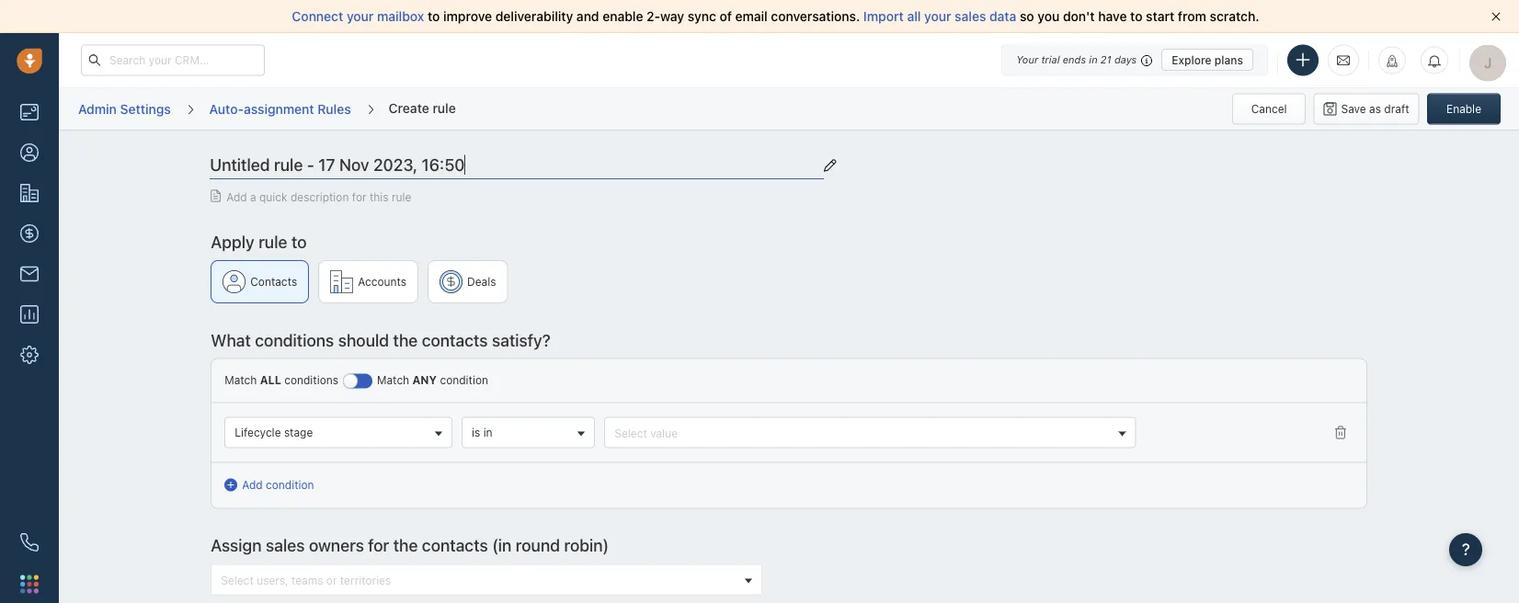 Task type: describe. For each thing, give the bounding box(es) containing it.
a
[[250, 190, 256, 203]]

deals
[[467, 275, 496, 288]]

match for match any condition
[[377, 374, 409, 387]]

accounts
[[358, 275, 407, 288]]

days
[[1115, 54, 1137, 66]]

apply rule to
[[211, 232, 307, 252]]

contacts link
[[211, 260, 309, 303]]

import
[[864, 9, 904, 24]]

apply
[[211, 232, 255, 252]]

is
[[472, 426, 480, 439]]

explore plans
[[1172, 53, 1244, 66]]

add a quick description for this rule
[[226, 190, 412, 203]]

auto-assignment rules
[[209, 101, 351, 116]]

create
[[389, 100, 429, 115]]

enable
[[603, 9, 643, 24]]

is in
[[472, 426, 493, 439]]

what's new image
[[1386, 55, 1399, 68]]

what conditions should the contacts satisfy?
[[211, 330, 551, 350]]

admin settings link
[[77, 95, 172, 123]]

trial
[[1042, 54, 1060, 66]]

description
[[291, 190, 349, 203]]

sync
[[688, 9, 716, 24]]

ends
[[1063, 54, 1086, 66]]

from
[[1178, 9, 1207, 24]]

save
[[1342, 103, 1367, 115]]

1 vertical spatial sales
[[266, 536, 305, 556]]

rules
[[318, 101, 351, 116]]

don't
[[1063, 9, 1095, 24]]

is in button
[[462, 417, 595, 449]]

accounts link
[[318, 260, 419, 303]]

connect
[[292, 9, 343, 24]]

auto-
[[209, 101, 244, 116]]

match any condition
[[377, 374, 488, 387]]

save as draft button
[[1314, 93, 1420, 125]]

close image
[[1492, 12, 1501, 21]]

2-
[[647, 9, 660, 24]]

start
[[1146, 9, 1175, 24]]

Select users, teams or territories search field
[[216, 571, 739, 590]]

data
[[990, 9, 1017, 24]]

freshworks switcher image
[[20, 575, 39, 594]]

all
[[907, 9, 921, 24]]

import all your sales data link
[[864, 9, 1020, 24]]

conversations.
[[771, 9, 860, 24]]

add condition
[[242, 479, 314, 492]]

assign sales owners for the contacts (in round robin)
[[211, 536, 609, 556]]

any
[[413, 374, 437, 387]]

create rule
[[389, 100, 456, 115]]

enable button
[[1428, 93, 1501, 125]]

admin
[[78, 101, 117, 116]]

cancel button
[[1233, 93, 1306, 125]]

robin)
[[564, 536, 609, 556]]

lifecycle stage button
[[225, 417, 453, 449]]

and
[[577, 9, 599, 24]]

way
[[660, 9, 684, 24]]

this
[[370, 190, 389, 203]]

round
[[516, 536, 560, 556]]

auto-assignment rules link
[[209, 95, 352, 123]]

explore plans link
[[1162, 49, 1254, 71]]

of
[[720, 9, 732, 24]]

Select value search field
[[610, 424, 1113, 443]]

1 horizontal spatial rule
[[392, 190, 412, 203]]

what
[[211, 330, 251, 350]]

admin settings
[[78, 101, 171, 116]]

Search your CRM... text field
[[81, 45, 265, 76]]

0 vertical spatial conditions
[[255, 330, 334, 350]]

owners
[[309, 536, 364, 556]]

lifecycle stage
[[235, 426, 313, 439]]

assign
[[211, 536, 262, 556]]

condition inside 'link'
[[266, 479, 314, 492]]

draft
[[1385, 103, 1410, 115]]

as
[[1370, 103, 1382, 115]]

1 the from the top
[[393, 330, 418, 350]]

1 vertical spatial for
[[368, 536, 389, 556]]

scratch.
[[1210, 9, 1260, 24]]

contacts
[[250, 275, 297, 288]]



Task type: vqa. For each thing, say whether or not it's contained in the screenshot.
Cancel button at the right
yes



Task type: locate. For each thing, give the bounding box(es) containing it.
conditions up match all conditions
[[255, 330, 334, 350]]

deliverability
[[496, 9, 573, 24]]

send email image
[[1337, 53, 1350, 68]]

0 horizontal spatial condition
[[266, 479, 314, 492]]

add left a
[[226, 190, 247, 203]]

in
[[1089, 54, 1098, 66], [484, 426, 493, 439]]

conditions right all
[[284, 374, 339, 387]]

mailbox
[[377, 9, 424, 24]]

add
[[226, 190, 247, 203], [242, 479, 263, 492]]

contacts up the select users, teams or territories "search field"
[[422, 536, 488, 556]]

rule up contacts
[[259, 232, 287, 252]]

to
[[428, 9, 440, 24], [1131, 9, 1143, 24], [291, 232, 307, 252]]

1 horizontal spatial sales
[[955, 9, 986, 24]]

0 horizontal spatial rule
[[259, 232, 287, 252]]

explore
[[1172, 53, 1212, 66]]

1 vertical spatial contacts
[[422, 536, 488, 556]]

0 horizontal spatial match
[[225, 374, 257, 387]]

save as draft
[[1342, 103, 1410, 115]]

0 vertical spatial the
[[393, 330, 418, 350]]

match
[[225, 374, 257, 387], [377, 374, 409, 387]]

in inside button
[[484, 426, 493, 439]]

improve
[[443, 9, 492, 24]]

0 horizontal spatial in
[[484, 426, 493, 439]]

rule right create
[[433, 100, 456, 115]]

1 horizontal spatial match
[[377, 374, 409, 387]]

to right mailbox
[[428, 9, 440, 24]]

0 horizontal spatial for
[[352, 190, 367, 203]]

rule
[[433, 100, 456, 115], [392, 190, 412, 203], [259, 232, 287, 252]]

add inside 'link'
[[242, 479, 263, 492]]

1 horizontal spatial to
[[428, 9, 440, 24]]

1 contacts from the top
[[422, 330, 488, 350]]

contacts
[[422, 330, 488, 350], [422, 536, 488, 556]]

for
[[352, 190, 367, 203], [368, 536, 389, 556]]

match left any
[[377, 374, 409, 387]]

add for add a quick description for this rule
[[226, 190, 247, 203]]

2 vertical spatial rule
[[259, 232, 287, 252]]

your left mailbox
[[347, 9, 374, 24]]

in right is
[[484, 426, 493, 439]]

assignment
[[244, 101, 314, 116]]

connect your mailbox link
[[292, 9, 428, 24]]

rule for apply rule to
[[259, 232, 287, 252]]

1 horizontal spatial condition
[[440, 374, 488, 387]]

0 horizontal spatial to
[[291, 232, 307, 252]]

0 horizontal spatial sales
[[266, 536, 305, 556]]

1 vertical spatial condition
[[266, 479, 314, 492]]

cancel
[[1252, 103, 1287, 115]]

0 vertical spatial in
[[1089, 54, 1098, 66]]

sales
[[955, 9, 986, 24], [266, 536, 305, 556]]

1 horizontal spatial for
[[368, 536, 389, 556]]

your
[[1017, 54, 1039, 66]]

0 vertical spatial sales
[[955, 9, 986, 24]]

add condition link
[[225, 477, 314, 494]]

2 horizontal spatial to
[[1131, 9, 1143, 24]]

match left all
[[225, 374, 257, 387]]

satisfy?
[[492, 330, 551, 350]]

(in
[[492, 536, 512, 556]]

0 vertical spatial condition
[[440, 374, 488, 387]]

1 horizontal spatial your
[[925, 9, 952, 24]]

add for add condition
[[242, 479, 263, 492]]

conditions
[[255, 330, 334, 350], [284, 374, 339, 387]]

0 vertical spatial contacts
[[422, 330, 488, 350]]

in left 21
[[1089, 54, 1098, 66]]

match all conditions
[[225, 374, 339, 387]]

1 horizontal spatial in
[[1089, 54, 1098, 66]]

lifecycle
[[235, 426, 281, 439]]

have
[[1099, 9, 1127, 24]]

0 vertical spatial rule
[[433, 100, 456, 115]]

Enter a name for this rule text field
[[210, 152, 824, 179]]

sales left data
[[955, 9, 986, 24]]

match for match all conditions
[[225, 374, 257, 387]]

to left start
[[1131, 9, 1143, 24]]

2 the from the top
[[393, 536, 418, 556]]

1 vertical spatial rule
[[392, 190, 412, 203]]

settings
[[120, 101, 171, 116]]

the
[[393, 330, 418, 350], [393, 536, 418, 556]]

you
[[1038, 9, 1060, 24]]

1 match from the left
[[225, 374, 257, 387]]

1 vertical spatial conditions
[[284, 374, 339, 387]]

email
[[735, 9, 768, 24]]

1 your from the left
[[347, 9, 374, 24]]

all
[[260, 374, 281, 387]]

1 vertical spatial in
[[484, 426, 493, 439]]

your
[[347, 9, 374, 24], [925, 9, 952, 24]]

plans
[[1215, 53, 1244, 66]]

1 vertical spatial add
[[242, 479, 263, 492]]

stage
[[284, 426, 313, 439]]

2 match from the left
[[377, 374, 409, 387]]

sales right assign
[[266, 536, 305, 556]]

connect your mailbox to improve deliverability and enable 2-way sync of email conversations. import all your sales data so you don't have to start from scratch.
[[292, 9, 1260, 24]]

add down lifecycle
[[242, 479, 263, 492]]

phone image
[[20, 534, 39, 552]]

0 horizontal spatial your
[[347, 9, 374, 24]]

the right should
[[393, 330, 418, 350]]

phone element
[[11, 524, 48, 561]]

rule right this
[[392, 190, 412, 203]]

2 your from the left
[[925, 9, 952, 24]]

2 horizontal spatial rule
[[433, 100, 456, 115]]

contacts up match any condition
[[422, 330, 488, 350]]

rule for create rule
[[433, 100, 456, 115]]

enable
[[1447, 103, 1482, 115]]

condition down stage
[[266, 479, 314, 492]]

condition right any
[[440, 374, 488, 387]]

condition
[[440, 374, 488, 387], [266, 479, 314, 492]]

deals link
[[428, 260, 508, 303]]

should
[[338, 330, 389, 350]]

so
[[1020, 9, 1035, 24]]

0 vertical spatial for
[[352, 190, 367, 203]]

your trial ends in 21 days
[[1017, 54, 1137, 66]]

your right all
[[925, 9, 952, 24]]

to up contacts
[[291, 232, 307, 252]]

the right owners
[[393, 536, 418, 556]]

for right owners
[[368, 536, 389, 556]]

for left this
[[352, 190, 367, 203]]

0 vertical spatial add
[[226, 190, 247, 203]]

quick
[[259, 190, 287, 203]]

1 vertical spatial the
[[393, 536, 418, 556]]

2 contacts from the top
[[422, 536, 488, 556]]

21
[[1101, 54, 1112, 66]]



